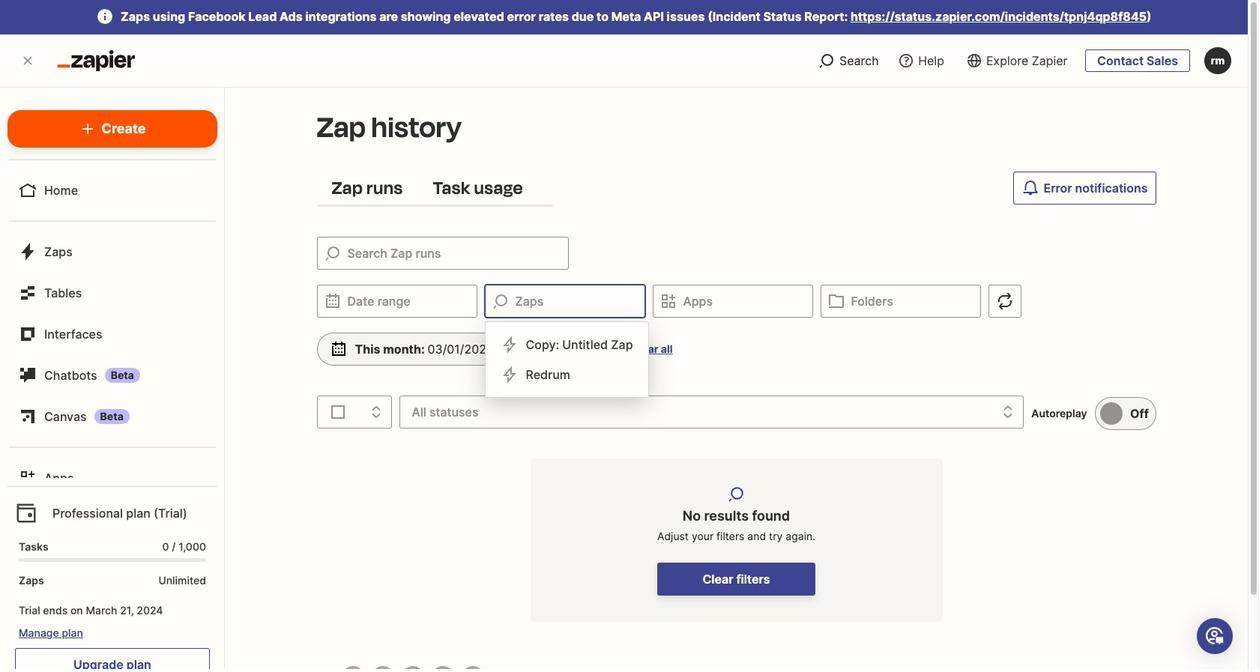 Task type: locate. For each thing, give the bounding box(es) containing it.
error notifications
[[1044, 180, 1148, 195]]

filters inside button
[[737, 572, 770, 587]]

found
[[752, 508, 790, 524]]

zap left runs
[[332, 175, 363, 201]]

clear down your
[[703, 572, 734, 587]]

zaps up trial
[[19, 574, 44, 587]]

all
[[661, 342, 673, 355]]

zaps link
[[9, 233, 216, 270]]

and
[[748, 530, 766, 543]]

1 vertical spatial zap
[[332, 175, 363, 201]]

apps link
[[9, 459, 216, 497]]

integrations
[[305, 9, 377, 24]]

copy:
[[526, 337, 559, 352]]

clear
[[631, 342, 659, 355], [703, 572, 734, 587]]

plan for manage
[[62, 627, 83, 639]]

apps
[[44, 471, 74, 486]]

zap right untitled
[[611, 337, 633, 352]]

plan down on
[[62, 627, 83, 639]]

filters down results
[[717, 530, 745, 543]]

0 vertical spatial clear
[[631, 342, 659, 355]]

copy: untitled zap
[[526, 337, 633, 352]]

1 vertical spatial plan
[[62, 627, 83, 639]]

chatbots
[[44, 368, 97, 383]]

history
[[372, 107, 462, 148]]

clear for clear all
[[631, 342, 659, 355]]

App Search text field
[[683, 285, 812, 317]]

1 horizontal spatial plan
[[126, 506, 151, 521]]

zap runs
[[332, 175, 403, 201]]

1 vertical spatial filters
[[737, 572, 770, 587]]

notifications
[[1076, 180, 1148, 195]]

showing
[[401, 9, 451, 24]]

filters
[[717, 530, 745, 543], [737, 572, 770, 587]]

autoreplay
[[1032, 407, 1088, 420]]

List of selection options field
[[317, 396, 392, 429]]

report:
[[805, 9, 848, 24]]

sales
[[1147, 53, 1179, 68]]

beta down "interfaces" link
[[111, 369, 134, 381]]

help
[[919, 53, 945, 68]]

1 vertical spatial beta
[[100, 410, 124, 423]]

open intercom messenger image
[[1206, 628, 1224, 646]]

beta for canvas
[[100, 410, 124, 423]]

https://status.zapier.com/incidents/tpnj4qp8f845
[[851, 9, 1147, 24]]

professional
[[52, 506, 123, 521]]

2024
[[137, 604, 163, 617]]

api
[[644, 9, 664, 24]]

used 0 of 1000 tasks element
[[19, 540, 206, 555]]

error
[[507, 9, 536, 24]]

0 vertical spatial zap
[[317, 107, 366, 148]]

tables link
[[9, 274, 216, 312]]

rm
[[1211, 54, 1225, 66]]

clear inside button
[[703, 572, 734, 587]]

2 vertical spatial zaps
[[19, 574, 44, 587]]

zaps up tables
[[44, 244, 73, 259]]

manage plan
[[19, 627, 83, 639]]

0 horizontal spatial clear
[[631, 342, 659, 355]]

/
[[172, 540, 176, 553]]

copy: untitled zap option
[[493, 330, 641, 360]]

ends
[[43, 604, 68, 617]]

plan left "(trial)"
[[126, 506, 151, 521]]

zap for zap history
[[317, 107, 366, 148]]

0 vertical spatial plan
[[126, 506, 151, 521]]

beta
[[111, 369, 134, 381], [100, 410, 124, 423]]

contact
[[1098, 53, 1144, 68]]

filters inside no results found adjust your filters and try again.
[[717, 530, 745, 543]]

status options list box
[[399, 429, 594, 444]]

0
[[162, 540, 169, 553]]

2 horizontal spatial zaps
[[121, 9, 150, 24]]

clear filters
[[703, 572, 770, 587]]

21,
[[120, 604, 134, 617]]

plan
[[126, 506, 151, 521], [62, 627, 83, 639]]

1 horizontal spatial clear
[[703, 572, 734, 587]]

trial ends on march 21, 2024
[[19, 604, 163, 617]]

refresh image
[[996, 292, 1014, 310]]

tasks
[[19, 540, 48, 553]]

zaps inside professional plan (trial) region
[[19, 574, 44, 587]]

Folder search text field
[[851, 285, 980, 317]]

zap
[[317, 107, 366, 148], [332, 175, 363, 201], [611, 337, 633, 352]]

1 vertical spatial clear
[[703, 572, 734, 587]]

unlimited
[[158, 574, 206, 587]]

None field
[[485, 285, 649, 398], [653, 285, 813, 333], [821, 285, 981, 318], [399, 396, 1024, 444], [485, 285, 649, 398], [653, 285, 813, 333], [399, 396, 1024, 444]]

zap for zap runs
[[332, 175, 363, 201]]

clear left all
[[631, 342, 659, 355]]

zaps right info icon
[[121, 9, 150, 24]]

this month: 03/01/2024 - 03/07/2024
[[355, 342, 574, 357]]

0 vertical spatial zaps
[[121, 9, 150, 24]]

beta right canvas
[[100, 410, 124, 423]]

clear all link
[[631, 342, 673, 355]]

zap inside option
[[611, 337, 633, 352]]

create button
[[7, 110, 217, 147]]

zap up the zap runs
[[317, 107, 366, 148]]

issues
[[667, 9, 705, 24]]

plan for professional
[[126, 506, 151, 521]]

redrum option
[[493, 360, 641, 390]]

rates
[[539, 9, 569, 24]]

zaps using facebook lead ads integrations are showing elevated error rates due to meta api issues (incident status report: https://status.zapier.com/incidents/tpnj4qp8f845 )
[[121, 9, 1152, 24]]

2 vertical spatial zap
[[611, 337, 633, 352]]

filters down and
[[737, 572, 770, 587]]

0 vertical spatial filters
[[717, 530, 745, 543]]

)
[[1147, 9, 1152, 24]]

site links element
[[0, 87, 225, 670]]

zaps
[[121, 9, 150, 24], [44, 244, 73, 259], [19, 574, 44, 587]]

interfaces link
[[9, 315, 216, 353]]

0 horizontal spatial zaps
[[19, 574, 44, 587]]

task usage link
[[418, 169, 538, 207]]

03/01/2024
[[428, 342, 494, 357]]

your
[[692, 530, 714, 543]]

tables
[[44, 285, 82, 300]]

task
[[433, 175, 471, 201]]

0 vertical spatial beta
[[111, 369, 134, 381]]

zap history
[[317, 107, 462, 148]]

0 horizontal spatial plan
[[62, 627, 83, 639]]

1 horizontal spatial zaps
[[44, 244, 73, 259]]

trial
[[19, 604, 40, 617]]

https://status.zapier.com/incidents/tpnj4qp8f845 link
[[851, 9, 1147, 24]]



Task type: describe. For each thing, give the bounding box(es) containing it.
contact sales
[[1098, 53, 1179, 68]]

usage
[[474, 175, 523, 201]]

march
[[86, 604, 117, 617]]

03/07/2024
[[506, 342, 574, 357]]

(trial)
[[154, 506, 187, 521]]

zapier
[[1032, 53, 1068, 68]]

clear filters button
[[657, 563, 816, 596]]

task usage
[[433, 175, 523, 201]]

try
[[769, 530, 783, 543]]

results
[[704, 508, 749, 524]]

professional plan (trial) region
[[7, 478, 217, 670]]

professional plan (trial)
[[52, 506, 187, 521]]

used 0 of infinity zaps element
[[19, 573, 206, 588]]

rare man image
[[1203, 45, 1233, 75]]

again.
[[786, 530, 816, 543]]

Task Search text field
[[348, 237, 568, 269]]

0 / 1,000
[[162, 540, 206, 553]]

canvas
[[44, 409, 87, 424]]

explore zapier link
[[961, 34, 1073, 87]]

zap runs link
[[317, 169, 418, 207]]

lead
[[248, 9, 277, 24]]

meta
[[612, 9, 641, 24]]

list of zaps list box
[[485, 322, 648, 397]]

due
[[572, 9, 594, 24]]

range
[[378, 294, 411, 309]]

untitled
[[563, 337, 608, 352]]

date range button
[[348, 285, 476, 317]]

list of apps to filter by list box
[[653, 318, 668, 333]]

Run Status Filter, All statuses text field
[[412, 396, 994, 428]]

info element
[[96, 7, 114, 25]]

adjust
[[657, 530, 689, 543]]

to
[[597, 9, 609, 24]]

(incident
[[708, 9, 761, 24]]

off
[[1131, 406, 1149, 421]]

date range
[[348, 294, 411, 309]]

none field folder search
[[821, 285, 981, 318]]

on
[[70, 604, 83, 617]]

are
[[379, 9, 398, 24]]

error
[[1044, 180, 1073, 195]]

redrum
[[526, 367, 570, 382]]

status
[[764, 9, 802, 24]]

search
[[840, 53, 879, 68]]

beta for chatbots
[[111, 369, 134, 381]]

-
[[497, 342, 503, 357]]

facebook
[[188, 9, 246, 24]]

1 vertical spatial zaps
[[44, 244, 73, 259]]

ads
[[280, 9, 303, 24]]

no results found adjust your filters and try again.
[[657, 508, 816, 543]]

home link
[[9, 171, 216, 209]]

elevated
[[454, 9, 504, 24]]

using
[[153, 9, 185, 24]]

create
[[101, 120, 146, 136]]

no
[[683, 508, 701, 524]]

explore zapier
[[987, 53, 1068, 68]]

info image
[[96, 7, 114, 25]]

contact sales link
[[1086, 49, 1191, 72]]

help link
[[894, 34, 949, 87]]

error notifications link
[[1013, 171, 1156, 204]]

interfaces
[[44, 327, 102, 342]]

clear all
[[631, 342, 673, 355]]

runs
[[367, 175, 403, 201]]

clear for clear filters
[[703, 572, 734, 587]]

manage
[[19, 627, 59, 639]]

explore
[[987, 53, 1029, 68]]

manage plan link
[[19, 626, 206, 641]]

go to the zapier homepage image
[[57, 50, 136, 71]]

manage your account and search apps form
[[818, 34, 1233, 193]]

Zap Search text field
[[515, 285, 644, 317]]

this
[[355, 342, 381, 357]]

1,000
[[179, 540, 206, 553]]

home
[[44, 183, 78, 198]]

date
[[348, 294, 374, 309]]



Task type: vqa. For each thing, say whether or not it's contained in the screenshot.
starts
no



